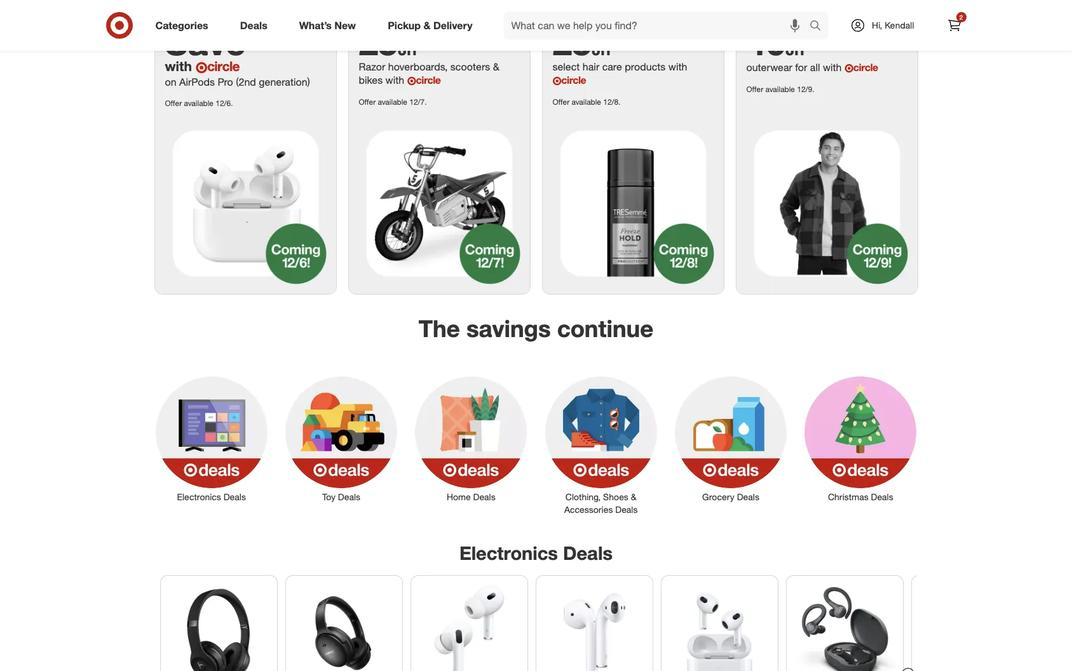 Task type: describe. For each thing, give the bounding box(es) containing it.
accessories
[[564, 505, 613, 516]]

select
[[553, 60, 580, 73]]

delivery
[[433, 19, 473, 32]]

electronics deals link
[[147, 375, 276, 504]]

0 horizontal spatial electronics deals
[[177, 492, 246, 503]]

apple airpods (2nd generation) with charging case image
[[541, 581, 647, 672]]

toy deals link
[[276, 375, 406, 504]]

toy deals
[[322, 492, 360, 503]]

airpods (3rd generation) with lightning charging case image
[[666, 581, 773, 672]]

all
[[810, 61, 820, 74]]

& inside the clothing, shoes & accessories deals
[[631, 492, 637, 503]]

airpods pro (2nd generation) with magsafe case (usb‑c) image
[[416, 581, 522, 672]]

what's new link
[[288, 11, 372, 39]]

deals link
[[229, 11, 283, 39]]

outerwear for all with
[[747, 61, 845, 74]]

continue
[[557, 315, 654, 343]]

carousel region
[[155, 532, 918, 672]]

generation)
[[259, 76, 310, 89]]

outerwear
[[747, 61, 793, 74]]

with right the all
[[823, 61, 842, 74]]

& inside razor hoverboards, scooters & bikes with
[[493, 60, 499, 73]]

kendall
[[885, 20, 914, 31]]

christmas deals link
[[796, 375, 926, 504]]

toy
[[322, 492, 336, 503]]

grocery deals link
[[666, 375, 796, 504]]

with up on at the top of page
[[165, 58, 192, 74]]

12/9.
[[797, 85, 815, 94]]

pickup & delivery link
[[377, 11, 489, 39]]

for
[[795, 61, 807, 74]]

what's
[[299, 19, 332, 32]]

offer for razor hoverboards, scooters & bikes with
[[359, 97, 376, 107]]

(2nd
[[236, 76, 256, 89]]

jlab go air sport true wireless bluetooth earbuds - gray image
[[792, 581, 898, 672]]

home deals link
[[406, 375, 536, 504]]

12/8.
[[603, 97, 621, 107]]

grocery deals
[[702, 492, 760, 503]]

coming 12/6! image
[[155, 113, 336, 294]]

circle inside "25 select hair care products with circle"
[[561, 74, 586, 86]]

circle for save
[[207, 58, 240, 74]]

2 link
[[940, 11, 968, 39]]

grocery
[[702, 492, 735, 503]]

What can we help you find? suggestions appear below search field
[[504, 11, 813, 39]]

bose quietcomfort 45 wireless bluetooth noise-cancelling headphones - black image
[[291, 581, 397, 672]]

offer for select hair care products with
[[553, 97, 570, 107]]

airpods
[[179, 76, 215, 89]]

coming 12/7! image
[[349, 113, 530, 294]]

25 for 25 select hair care products with circle
[[553, 20, 612, 64]]

available for razor hoverboards, scooters & bikes with
[[378, 97, 407, 107]]

0 horizontal spatial electronics
[[177, 492, 221, 503]]

12/7.
[[410, 97, 427, 107]]

razor
[[359, 60, 385, 73]]

clothing,
[[566, 492, 601, 503]]



Task type: locate. For each thing, give the bounding box(es) containing it.
pickup & delivery
[[388, 19, 473, 32]]

available down airpods
[[184, 99, 214, 108]]

circle for 25
[[416, 74, 441, 86]]

pickup
[[388, 19, 421, 32]]

electronics inside carousel region
[[460, 542, 558, 565]]

savings
[[467, 315, 551, 343]]

& right shoes
[[631, 492, 637, 503]]

products
[[625, 60, 666, 73]]

what's new
[[299, 19, 356, 32]]

with up the offer available 12/7.
[[386, 74, 404, 86]]

2 25 from the left
[[553, 20, 612, 64]]

available down outerwear
[[766, 85, 795, 94]]

coming 12/8! image
[[543, 113, 724, 294]]

hoverboards,
[[388, 60, 448, 73]]

1 horizontal spatial 25
[[553, 20, 612, 64]]

christmas
[[828, 492, 869, 503]]

beats solo³ bluetooth wireless all-day on-ear headphones - black image
[[166, 581, 272, 672]]

1 vertical spatial electronics deals
[[460, 542, 613, 565]]

with inside razor hoverboards, scooters & bikes with
[[386, 74, 404, 86]]

with
[[165, 58, 192, 74], [669, 60, 687, 73], [823, 61, 842, 74], [386, 74, 404, 86]]

2 vertical spatial &
[[631, 492, 637, 503]]

clothing, shoes & accessories deals link
[[536, 375, 666, 517]]

2 horizontal spatial &
[[631, 492, 637, 503]]

hi,
[[872, 20, 882, 31]]

home deals
[[447, 492, 496, 503]]

on
[[165, 76, 176, 89]]

offer available 12/8.
[[553, 97, 621, 107]]

1 vertical spatial electronics
[[460, 542, 558, 565]]

circle
[[207, 58, 240, 74], [854, 61, 878, 74], [416, 74, 441, 86], [561, 74, 586, 86]]

bikes
[[359, 74, 383, 86]]

0 horizontal spatial 25
[[359, 20, 418, 64]]

home
[[447, 492, 471, 503]]

deals
[[240, 19, 267, 32], [224, 492, 246, 503], [338, 492, 360, 503], [473, 492, 496, 503], [737, 492, 760, 503], [871, 492, 894, 503], [615, 505, 638, 516], [563, 542, 613, 565]]

offer
[[747, 85, 763, 94], [359, 97, 376, 107], [553, 97, 570, 107], [165, 99, 182, 108]]

coming 12/9! image
[[736, 113, 918, 294]]

offer available 12/7.
[[359, 97, 427, 107]]

deals inside carousel region
[[563, 542, 613, 565]]

&
[[424, 19, 431, 32], [493, 60, 499, 73], [631, 492, 637, 503]]

offer down select
[[553, 97, 570, 107]]

with inside "25 select hair care products with circle"
[[669, 60, 687, 73]]

electronics
[[177, 492, 221, 503], [460, 542, 558, 565]]

offer down on at the top of page
[[165, 99, 182, 108]]

1 horizontal spatial &
[[493, 60, 499, 73]]

25 up bikes
[[359, 20, 418, 64]]

0 vertical spatial &
[[424, 19, 431, 32]]

40
[[747, 20, 806, 64]]

offer down outerwear
[[747, 85, 763, 94]]

shoes
[[603, 492, 629, 503]]

offer down bikes
[[359, 97, 376, 107]]

1 vertical spatial &
[[493, 60, 499, 73]]

the
[[419, 315, 460, 343]]

offer available 12/6.
[[165, 99, 233, 108]]

offer available 12/9.
[[747, 85, 815, 94]]

search button
[[804, 11, 835, 42]]

offer for outerwear for all with
[[747, 85, 763, 94]]

25 for 25
[[359, 20, 418, 64]]

circle up pro
[[207, 58, 240, 74]]

& right pickup
[[424, 19, 431, 32]]

available for outerwear for all with
[[766, 85, 795, 94]]

25 inside "25 select hair care products with circle"
[[553, 20, 612, 64]]

0 vertical spatial electronics
[[177, 492, 221, 503]]

electronics deals inside carousel region
[[460, 542, 613, 565]]

circle down select
[[561, 74, 586, 86]]

circle down hi,
[[854, 61, 878, 74]]

on airpods pro (2nd generation)
[[165, 76, 310, 89]]

clothing, shoes & accessories deals
[[564, 492, 638, 516]]

new
[[335, 19, 356, 32]]

25 select hair care products with circle
[[553, 20, 687, 86]]

1 horizontal spatial electronics
[[460, 542, 558, 565]]

electronics deals
[[177, 492, 246, 503], [460, 542, 613, 565]]

circle down hoverboards,
[[416, 74, 441, 86]]

deals inside the clothing, shoes & accessories deals
[[615, 505, 638, 516]]

christmas deals
[[828, 492, 894, 503]]

pro
[[218, 76, 233, 89]]

available left 12/8.
[[572, 97, 601, 107]]

12/6.
[[216, 99, 233, 108]]

the savings continue
[[419, 315, 654, 343]]

1 25 from the left
[[359, 20, 418, 64]]

search
[[804, 20, 835, 33]]

2
[[960, 13, 963, 21]]

available left the 12/7. on the left of page
[[378, 97, 407, 107]]

25
[[359, 20, 418, 64], [553, 20, 612, 64]]

categories link
[[145, 11, 224, 39]]

care
[[602, 60, 622, 73]]

hair
[[583, 60, 600, 73]]

available
[[766, 85, 795, 94], [378, 97, 407, 107], [572, 97, 601, 107], [184, 99, 214, 108]]

with right products
[[669, 60, 687, 73]]

available for select hair care products with
[[572, 97, 601, 107]]

1 horizontal spatial electronics deals
[[460, 542, 613, 565]]

scooters
[[451, 60, 490, 73]]

& right scooters
[[493, 60, 499, 73]]

0 horizontal spatial &
[[424, 19, 431, 32]]

circle for 40
[[854, 61, 878, 74]]

hi, kendall
[[872, 20, 914, 31]]

razor hoverboards, scooters & bikes with
[[359, 60, 499, 86]]

25 up offer available 12/8.
[[553, 20, 612, 64]]

categories
[[155, 19, 208, 32]]

0 vertical spatial electronics deals
[[177, 492, 246, 503]]

save
[[165, 20, 246, 64]]



Task type: vqa. For each thing, say whether or not it's contained in the screenshot.
Weekly Ad link
no



